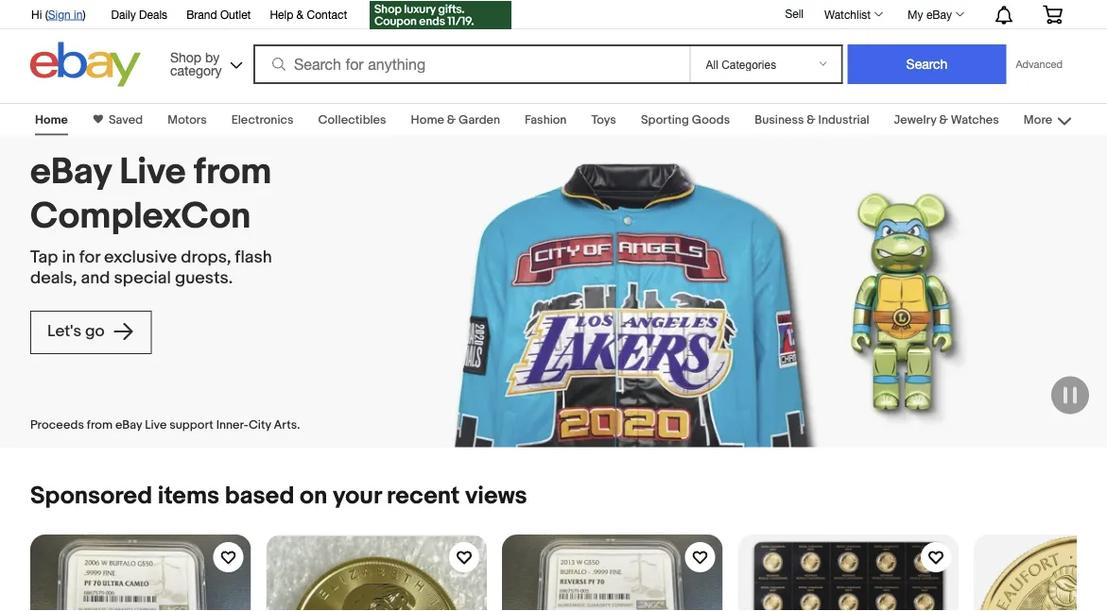 Task type: describe. For each thing, give the bounding box(es) containing it.
support
[[169, 418, 214, 432]]

industrial
[[818, 113, 869, 127]]

help & contact
[[270, 8, 347, 21]]

advanced link
[[1007, 45, 1072, 83]]

my
[[908, 8, 923, 21]]

deals,
[[30, 268, 77, 288]]

in inside account navigation
[[74, 8, 83, 21]]

home & garden link
[[411, 113, 500, 127]]

my ebay link
[[897, 3, 973, 26]]

home for home & garden
[[411, 113, 444, 127]]

)
[[83, 8, 86, 21]]

and
[[81, 268, 110, 288]]

views
[[465, 482, 527, 511]]

on
[[300, 482, 327, 511]]

advanced
[[1016, 58, 1063, 70]]

shop by category
[[170, 49, 222, 78]]

your shopping cart image
[[1042, 5, 1064, 24]]

fashion link
[[525, 113, 567, 127]]

sponsored
[[30, 482, 152, 511]]

hi
[[31, 8, 42, 21]]

watchlist link
[[814, 3, 892, 26]]

hi ( sign in )
[[31, 8, 86, 21]]

1 vertical spatial from
[[87, 418, 113, 432]]

let's
[[47, 322, 81, 342]]

open button
[[0, 0, 68, 23]]

open
[[8, 3, 44, 20]]

get the coupon image
[[370, 1, 512, 29]]

& for help
[[297, 8, 304, 21]]

help & contact link
[[270, 5, 347, 26]]

toys link
[[591, 113, 616, 127]]

motors link
[[168, 113, 207, 127]]

sell
[[785, 7, 804, 20]]

ebay live from complexcon tap in for exclusive drops, flash deals, and special guests.
[[30, 151, 272, 288]]

go
[[85, 322, 105, 342]]

business & industrial
[[755, 113, 869, 127]]

electronics link
[[231, 113, 294, 127]]

daily deals link
[[111, 5, 167, 26]]

based
[[225, 482, 294, 511]]

drops,
[[181, 247, 231, 267]]

business & industrial link
[[755, 113, 869, 127]]

goods
[[692, 113, 730, 127]]

sign
[[48, 8, 71, 21]]

arts.
[[274, 418, 300, 432]]

in inside ebay live from complexcon tap in for exclusive drops, flash deals, and special guests.
[[62, 247, 75, 267]]

let's go link
[[30, 311, 152, 355]]

let's go
[[47, 322, 108, 342]]

sponsored items based on your recent views
[[30, 482, 527, 511]]

Search for anything text field
[[256, 46, 686, 82]]



Task type: vqa. For each thing, say whether or not it's contained in the screenshot.
Shop by category on the left
yes



Task type: locate. For each thing, give the bounding box(es) containing it.
account navigation
[[21, 0, 1077, 32]]

collectibles link
[[318, 113, 386, 127]]

1 horizontal spatial home
[[411, 113, 444, 127]]

help
[[270, 8, 293, 21]]

category
[[170, 62, 222, 78]]

live up complexcon
[[119, 151, 186, 195]]

0 vertical spatial in
[[74, 8, 83, 21]]

city
[[249, 418, 271, 432]]

1 horizontal spatial from
[[194, 151, 272, 195]]

from down electronics
[[194, 151, 272, 195]]

home left garden
[[411, 113, 444, 127]]

flash
[[235, 247, 272, 267]]

collectibles
[[318, 113, 386, 127]]

home for home
[[35, 113, 68, 127]]

from inside ebay live from complexcon tap in for exclusive drops, flash deals, and special guests.
[[194, 151, 272, 195]]

home left saved link
[[35, 113, 68, 127]]

jewelry & watches
[[894, 113, 999, 127]]

live
[[119, 151, 186, 195], [145, 418, 167, 432]]

ebay live from complexcon main content
[[0, 92, 1107, 612]]

fashion
[[525, 113, 567, 127]]

saved
[[109, 113, 143, 127]]

sporting goods link
[[641, 113, 730, 127]]

in right sign
[[74, 8, 83, 21]]

guests.
[[175, 268, 233, 288]]

sporting goods
[[641, 113, 730, 127]]

& for business
[[807, 113, 816, 127]]

outlet
[[220, 8, 251, 21]]

watchlist
[[825, 8, 871, 21]]

0 horizontal spatial home
[[35, 113, 68, 127]]

ebay right my
[[927, 8, 952, 21]]

proceeds from ebay live support inner-city arts.
[[30, 418, 300, 432]]

& right business
[[807, 113, 816, 127]]

contact
[[307, 8, 347, 21]]

shop by category banner
[[21, 0, 1077, 92]]

None submit
[[848, 44, 1007, 84]]

ebay inside account navigation
[[927, 8, 952, 21]]

sporting
[[641, 113, 689, 127]]

& inside account navigation
[[297, 8, 304, 21]]

2 home from the left
[[411, 113, 444, 127]]

& right "jewelry"
[[939, 113, 948, 127]]

jewelry & watches link
[[894, 113, 999, 127]]

tap
[[30, 247, 58, 267]]

home
[[35, 113, 68, 127], [411, 113, 444, 127]]

ebay live from complexcon link
[[30, 151, 303, 239]]

sign in link
[[48, 8, 83, 21]]

ebay
[[927, 8, 952, 21], [30, 151, 111, 195], [115, 418, 142, 432]]

motors
[[168, 113, 207, 127]]

business
[[755, 113, 804, 127]]

1 vertical spatial in
[[62, 247, 75, 267]]

0 vertical spatial live
[[119, 151, 186, 195]]

& for jewelry
[[939, 113, 948, 127]]

shop
[[170, 49, 202, 65]]

from
[[194, 151, 272, 195], [87, 418, 113, 432]]

2 vertical spatial ebay
[[115, 418, 142, 432]]

ebay inside ebay live from complexcon tap in for exclusive drops, flash deals, and special guests.
[[30, 151, 111, 195]]

complexcon
[[30, 195, 251, 239]]

1 vertical spatial ebay
[[30, 151, 111, 195]]

1 horizontal spatial ebay
[[115, 418, 142, 432]]

by
[[205, 49, 220, 65]]

jewelry
[[894, 113, 937, 127]]

sell link
[[777, 7, 812, 20]]

& right help
[[297, 8, 304, 21]]

from right proceeds
[[87, 418, 113, 432]]

0 vertical spatial from
[[194, 151, 272, 195]]

recent
[[387, 482, 460, 511]]

special
[[114, 268, 171, 288]]

daily deals
[[111, 8, 167, 21]]

saved link
[[103, 113, 143, 127]]

inner-
[[216, 418, 249, 432]]

1 home from the left
[[35, 113, 68, 127]]

live inside ebay live from complexcon tap in for exclusive drops, flash deals, and special guests.
[[119, 151, 186, 195]]

(
[[45, 8, 48, 21]]

0 vertical spatial ebay
[[927, 8, 952, 21]]

none submit inside shop by category banner
[[848, 44, 1007, 84]]

daily
[[111, 8, 136, 21]]

your
[[333, 482, 381, 511]]

more
[[1024, 113, 1055, 127]]

brand outlet link
[[186, 5, 251, 26]]

in left for
[[62, 247, 75, 267]]

0 horizontal spatial from
[[87, 418, 113, 432]]

brand outlet
[[186, 8, 251, 21]]

proceeds
[[30, 418, 84, 432]]

& left garden
[[447, 113, 456, 127]]

electronics
[[231, 113, 294, 127]]

2 horizontal spatial ebay
[[927, 8, 952, 21]]

& for home
[[447, 113, 456, 127]]

in
[[74, 8, 83, 21], [62, 247, 75, 267]]

live left "support"
[[145, 418, 167, 432]]

items
[[158, 482, 219, 511]]

shop by category button
[[162, 42, 247, 83]]

deals
[[139, 8, 167, 21]]

for
[[79, 247, 100, 267]]

exclusive
[[104, 247, 177, 267]]

0 horizontal spatial ebay
[[30, 151, 111, 195]]

brand
[[186, 8, 217, 21]]

ebay left "support"
[[115, 418, 142, 432]]

my ebay
[[908, 8, 952, 21]]

watches
[[951, 113, 999, 127]]

garden
[[459, 113, 500, 127]]

1 vertical spatial live
[[145, 418, 167, 432]]

toys
[[591, 113, 616, 127]]

ebay down saved link
[[30, 151, 111, 195]]

&
[[297, 8, 304, 21], [447, 113, 456, 127], [807, 113, 816, 127], [939, 113, 948, 127]]

home & garden
[[411, 113, 500, 127]]



